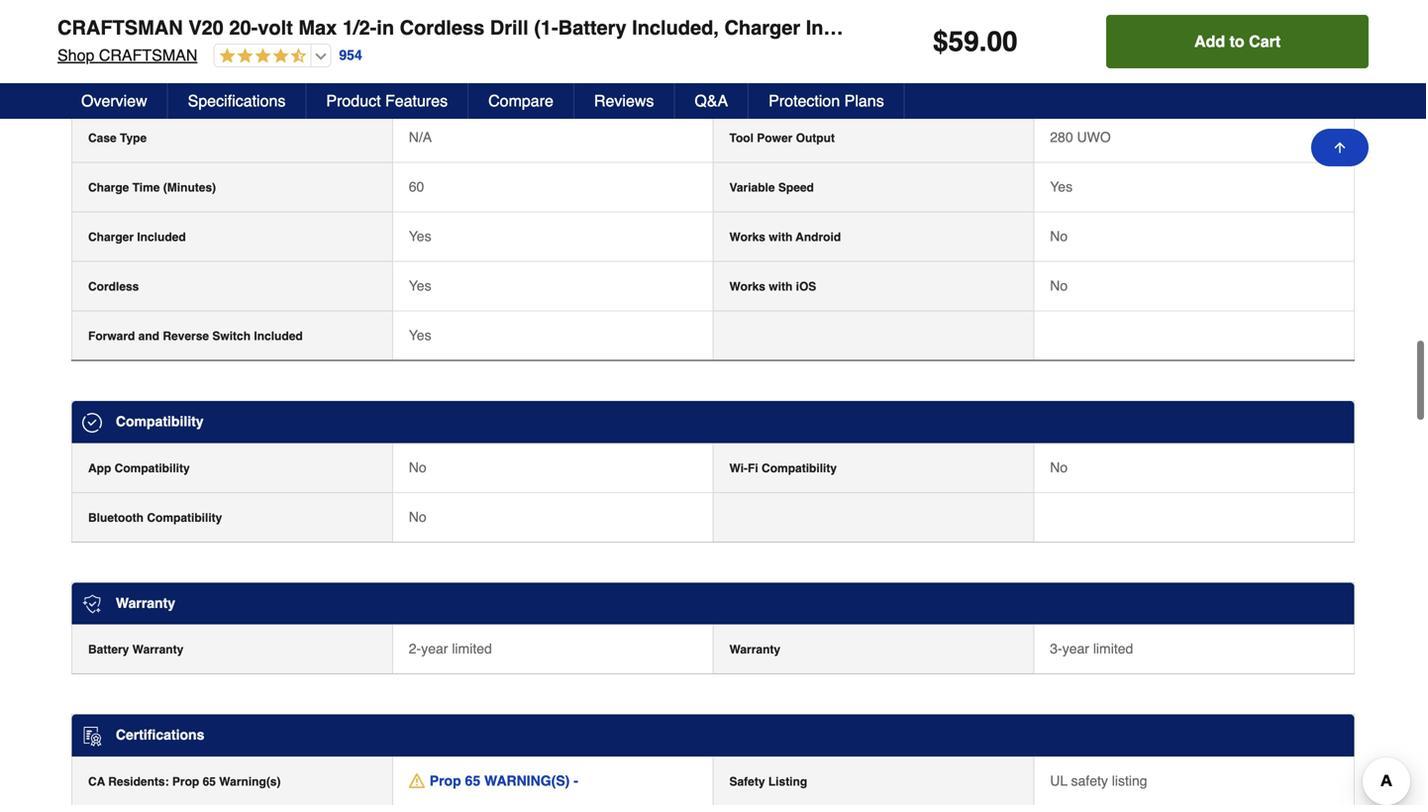 Task type: locate. For each thing, give the bounding box(es) containing it.
product features
[[326, 92, 448, 110]]

0 horizontal spatial volt
[[258, 16, 293, 39]]

60
[[409, 179, 424, 195]]

65 left 'warning(s)'
[[465, 773, 481, 789]]

yes for forward and reverse switch included
[[409, 328, 432, 343]]

forward and reverse switch included
[[88, 330, 303, 343]]

with left 'ios'
[[769, 280, 793, 294]]

yes
[[1051, 179, 1073, 195], [409, 229, 432, 244], [409, 278, 432, 294], [409, 328, 432, 343]]

0 horizontal spatial 65
[[203, 775, 216, 789]]

2 with from the top
[[769, 280, 793, 294]]

craftsman
[[57, 16, 183, 39], [99, 46, 198, 64]]

included down charge time (minutes)
[[137, 231, 186, 244]]

v20
[[188, 16, 224, 39], [1051, 80, 1075, 96]]

1/2-
[[343, 16, 377, 39]]

prop 65 warning(s) -
[[430, 773, 579, 789]]

volt left max
[[429, 30, 451, 46]]

limited
[[452, 641, 492, 657], [1094, 641, 1134, 657]]

1 works from the top
[[730, 231, 766, 244]]

280
[[1051, 129, 1074, 145]]

cordless up forward
[[88, 280, 139, 294]]

compare button
[[469, 83, 575, 119]]

product features button
[[307, 83, 469, 119]]

1 year from the left
[[421, 641, 448, 657]]

works
[[730, 231, 766, 244], [730, 280, 766, 294]]

0 vertical spatial craftsman
[[57, 16, 183, 39]]

-
[[574, 773, 579, 789]]

no
[[409, 80, 427, 96], [1051, 229, 1068, 244], [1051, 278, 1068, 294], [409, 460, 427, 476], [1051, 460, 1068, 476], [409, 509, 427, 525]]

fi
[[748, 462, 759, 476]]

bluetooth
[[88, 511, 144, 525]]

year
[[421, 641, 448, 657], [1063, 641, 1090, 657]]

ul safety listing
[[1051, 773, 1148, 789]]

2 vertical spatial included
[[254, 330, 303, 343]]

with
[[769, 231, 793, 244], [769, 280, 793, 294]]

speed
[[779, 181, 814, 195]]

0 horizontal spatial limited
[[452, 641, 492, 657]]

.
[[980, 26, 987, 57]]

0 vertical spatial charger
[[725, 16, 801, 39]]

works down variable at the top of the page
[[730, 231, 766, 244]]

1 with from the top
[[769, 231, 793, 244]]

0 vertical spatial with
[[769, 231, 793, 244]]

charger down charge
[[88, 231, 134, 244]]

2 year from the left
[[1063, 641, 1090, 657]]

voltage
[[132, 32, 175, 46]]

0 horizontal spatial v20
[[188, 16, 224, 39]]

1 vertical spatial included
[[137, 231, 186, 244]]

limited for 3-year limited
[[1094, 641, 1134, 657]]

1 horizontal spatial limited
[[1094, 641, 1134, 657]]

arrow up image
[[1333, 140, 1349, 156]]

0 horizontal spatial included
[[137, 231, 186, 244]]

1 horizontal spatial v20
[[1051, 80, 1075, 96]]

1 vertical spatial v20
[[1051, 80, 1075, 96]]

and
[[138, 330, 160, 343]]

works for works with ios
[[730, 280, 766, 294]]

20- up 4.5 stars 'image'
[[229, 16, 258, 39]]

1 horizontal spatial year
[[1063, 641, 1090, 657]]

works left 'ios'
[[730, 280, 766, 294]]

switch
[[212, 330, 251, 343]]

limited right 3-
[[1094, 641, 1134, 657]]

1 horizontal spatial included
[[254, 330, 303, 343]]

specifications
[[188, 92, 286, 110]]

v20 right voltage
[[188, 16, 224, 39]]

1 vertical spatial with
[[769, 280, 793, 294]]

65 left warning(s)
[[203, 775, 216, 789]]

sub-brand
[[730, 82, 791, 96]]

20-
[[229, 16, 258, 39], [409, 30, 429, 46]]

add to cart button
[[1107, 15, 1369, 68]]

2 limited from the left
[[1094, 641, 1134, 657]]

year for 2-
[[421, 641, 448, 657]]

charger
[[725, 16, 801, 39], [88, 231, 134, 244]]

q&a
[[695, 92, 729, 110]]

prop 65 warning(s) - link
[[409, 771, 579, 791]]

android
[[796, 231, 841, 244]]

20- right the in
[[409, 30, 429, 46]]

reviews button
[[575, 83, 675, 119]]

craftsman up brushless
[[99, 46, 198, 64]]

0 vertical spatial v20
[[188, 16, 224, 39]]

limited right the "2-" at bottom left
[[452, 641, 492, 657]]

1 vertical spatial works
[[730, 280, 766, 294]]

battery voltage
[[88, 32, 175, 46]]

(1-
[[534, 16, 559, 39]]

included
[[801, 32, 850, 46], [137, 231, 186, 244], [254, 330, 303, 343]]

cordless
[[400, 16, 485, 39], [88, 280, 139, 294]]

ca
[[88, 775, 105, 789]]

certifications
[[116, 728, 204, 743]]

yes for cordless
[[409, 278, 432, 294]]

variable
[[730, 181, 775, 195]]

time
[[132, 181, 160, 195]]

volt
[[258, 16, 293, 39], [429, 30, 451, 46]]

1 limited from the left
[[452, 641, 492, 657]]

craftsman v20 20-volt max 1/2-in cordless drill (1-battery included, charger included)
[[57, 16, 894, 39]]

max
[[455, 30, 481, 46]]

add
[[1195, 32, 1226, 51]]

warranty
[[116, 595, 175, 611], [132, 643, 184, 657], [730, 643, 781, 657]]

works with ios
[[730, 280, 817, 294]]

v20 up 280 on the right of page
[[1051, 80, 1075, 96]]

954
[[339, 47, 362, 63]]

plans
[[845, 92, 885, 110]]

bluetooth compatibility
[[88, 511, 222, 525]]

2 works from the top
[[730, 280, 766, 294]]

1 horizontal spatial prop
[[430, 773, 461, 789]]

1 horizontal spatial charger
[[725, 16, 801, 39]]

volt up 4.5 stars 'image'
[[258, 16, 293, 39]]

with left android
[[769, 231, 793, 244]]

charger up sub-brand
[[725, 16, 801, 39]]

1 horizontal spatial 65
[[465, 773, 481, 789]]

0 horizontal spatial cordless
[[88, 280, 139, 294]]

compatibility
[[116, 414, 204, 430], [115, 462, 190, 476], [762, 462, 837, 476], [147, 511, 222, 525]]

4.5 stars image
[[214, 48, 307, 66]]

20-volt max
[[409, 30, 481, 46]]

$
[[933, 26, 949, 57]]

craftsman up shop craftsman
[[57, 16, 183, 39]]

included right handle
[[801, 32, 850, 46]]

sub-
[[730, 82, 756, 96]]

prop right prop65 warning image
[[430, 773, 461, 789]]

0 vertical spatial works
[[730, 231, 766, 244]]

included right switch
[[254, 330, 303, 343]]

0 vertical spatial included
[[801, 32, 850, 46]]

prop right residents:
[[172, 775, 199, 789]]

1 vertical spatial craftsman
[[99, 46, 198, 64]]

0 horizontal spatial year
[[421, 641, 448, 657]]

charger included
[[88, 231, 186, 244]]

3-
[[1051, 641, 1063, 657]]

0 horizontal spatial charger
[[88, 231, 134, 244]]

0 horizontal spatial 20-
[[229, 16, 258, 39]]

cordless right the in
[[400, 16, 485, 39]]

prop
[[430, 773, 461, 789], [172, 775, 199, 789]]

compatibility right fi
[[762, 462, 837, 476]]

to
[[1230, 32, 1245, 51]]

protection plans
[[769, 92, 885, 110]]

ca residents: prop 65 warning(s)
[[88, 775, 281, 789]]

1 horizontal spatial cordless
[[400, 16, 485, 39]]



Task type: describe. For each thing, give the bounding box(es) containing it.
output
[[796, 131, 835, 145]]

reviews
[[594, 92, 654, 110]]

0 horizontal spatial prop
[[172, 775, 199, 789]]

safety listing
[[730, 775, 808, 789]]

with for ios
[[769, 280, 793, 294]]

app
[[88, 462, 111, 476]]

2-
[[409, 641, 421, 657]]

ul
[[1051, 773, 1068, 789]]

0 vertical spatial cordless
[[400, 16, 485, 39]]

protection plans button
[[749, 83, 905, 119]]

brushless
[[88, 82, 146, 96]]

ios
[[796, 280, 817, 294]]

(minutes)
[[163, 181, 216, 195]]

warning(s)
[[485, 773, 570, 789]]

side
[[730, 32, 755, 46]]

features
[[385, 92, 448, 110]]

battery for 20-volt max
[[88, 32, 129, 46]]

n/a
[[409, 129, 432, 145]]

280 uwo
[[1051, 129, 1112, 145]]

listing
[[1113, 773, 1148, 789]]

compatibility down app compatibility
[[147, 511, 222, 525]]

listing
[[769, 775, 808, 789]]

prop65 warning image
[[409, 773, 425, 789]]

limited for 2-year limited
[[452, 641, 492, 657]]

charge
[[88, 181, 129, 195]]

safety
[[1072, 773, 1109, 789]]

00
[[987, 26, 1018, 57]]

brand
[[756, 82, 791, 96]]

$ 59 . 00
[[933, 26, 1018, 57]]

shop craftsman
[[57, 46, 198, 64]]

cart
[[1250, 32, 1281, 51]]

with for android
[[769, 231, 793, 244]]

handle
[[758, 32, 798, 46]]

3-year limited
[[1051, 641, 1134, 657]]

app compatibility
[[88, 462, 190, 476]]

in
[[377, 16, 394, 39]]

2 horizontal spatial included
[[801, 32, 850, 46]]

compatibility up app compatibility
[[116, 414, 204, 430]]

overview
[[81, 92, 147, 110]]

charge time (minutes)
[[88, 181, 216, 195]]

tool power output
[[730, 131, 835, 145]]

power
[[757, 131, 793, 145]]

variable speed
[[730, 181, 814, 195]]

59
[[949, 26, 980, 57]]

2-year limited
[[409, 641, 492, 657]]

year for 3-
[[1063, 641, 1090, 657]]

included)
[[806, 16, 894, 39]]

warning(s)
[[219, 775, 281, 789]]

1 horizontal spatial volt
[[429, 30, 451, 46]]

included,
[[632, 16, 719, 39]]

works for works with android
[[730, 231, 766, 244]]

protection
[[769, 92, 841, 110]]

product
[[326, 92, 381, 110]]

compare
[[489, 92, 554, 110]]

forward
[[88, 330, 135, 343]]

reverse
[[163, 330, 209, 343]]

battery for 2-year limited
[[88, 643, 129, 657]]

wi-fi compatibility
[[730, 462, 837, 476]]

residents:
[[108, 775, 169, 789]]

shop
[[57, 46, 95, 64]]

works with android
[[730, 231, 841, 244]]

case type
[[88, 131, 147, 145]]

tool
[[730, 131, 754, 145]]

yes for charger included
[[409, 229, 432, 244]]

side handle included
[[730, 32, 850, 46]]

uwo
[[1078, 129, 1112, 145]]

q&a button
[[675, 83, 749, 119]]

type
[[120, 131, 147, 145]]

battery warranty
[[88, 643, 184, 657]]

1 vertical spatial cordless
[[88, 280, 139, 294]]

add to cart
[[1195, 32, 1281, 51]]

specifications button
[[168, 83, 307, 119]]

1 horizontal spatial 20-
[[409, 30, 429, 46]]

wi-
[[730, 462, 748, 476]]

drill
[[490, 16, 529, 39]]

max
[[299, 16, 337, 39]]

compatibility up bluetooth compatibility
[[115, 462, 190, 476]]

1 vertical spatial charger
[[88, 231, 134, 244]]

overview button
[[61, 83, 168, 119]]

case
[[88, 131, 117, 145]]



Task type: vqa. For each thing, say whether or not it's contained in the screenshot.


